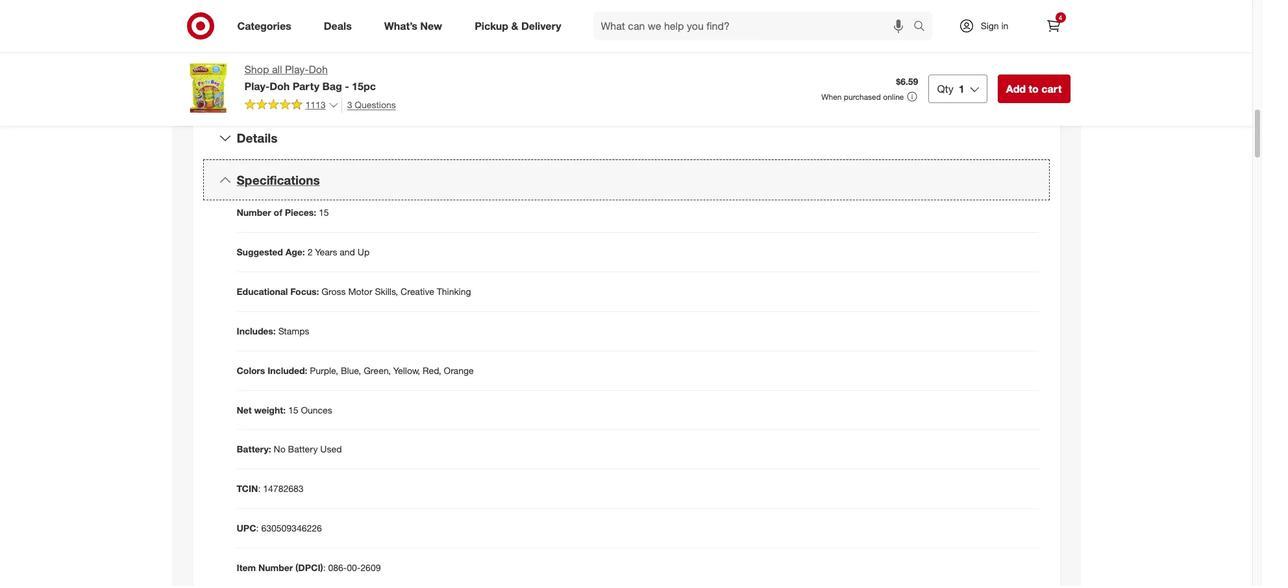 Task type: describe. For each thing, give the bounding box(es) containing it.
1
[[959, 82, 965, 95]]

years
[[315, 246, 337, 257]]

what's new link
[[373, 12, 458, 40]]

1 vertical spatial doh
[[270, 80, 290, 93]]

to
[[1029, 82, 1039, 95]]

purple,
[[310, 365, 338, 376]]

1 vertical spatial number
[[258, 563, 293, 574]]

1113 link
[[244, 98, 339, 114]]

1 horizontal spatial 15
[[319, 207, 329, 218]]

battery: no battery used
[[237, 444, 342, 455]]

number of pieces: 15
[[237, 207, 329, 218]]

when
[[821, 92, 842, 102]]

suggested age: 2 years and up
[[237, 246, 370, 257]]

4
[[1059, 14, 1062, 21]]

3 questions link
[[341, 98, 396, 113]]

focus:
[[290, 286, 319, 297]]

qty 1
[[937, 82, 965, 95]]

includes:
[[237, 326, 276, 337]]

more
[[381, 26, 405, 39]]

questions
[[355, 99, 396, 110]]

blue,
[[341, 365, 361, 376]]

purchased
[[844, 92, 881, 102]]

sign in link
[[948, 12, 1029, 40]]

2 vertical spatial :
[[323, 563, 326, 574]]

stamps
[[278, 326, 309, 337]]

orange
[[444, 365, 474, 376]]

green,
[[364, 365, 391, 376]]

upc : 630509346226
[[237, 524, 322, 535]]

14782683
[[263, 484, 304, 495]]

all
[[272, 63, 282, 76]]

sign
[[981, 20, 999, 31]]

motor
[[348, 286, 372, 297]]

in
[[1001, 20, 1008, 31]]

tcin : 14782683
[[237, 484, 304, 495]]

colors
[[237, 365, 265, 376]]

of
[[274, 207, 282, 218]]

creative
[[401, 286, 434, 297]]

add to cart
[[1006, 82, 1062, 95]]

pickup & delivery
[[475, 19, 561, 32]]

includes: stamps
[[237, 326, 309, 337]]

included:
[[268, 365, 307, 376]]

what's
[[384, 19, 417, 32]]

categories
[[237, 19, 291, 32]]

1 horizontal spatial doh
[[309, 63, 328, 76]]

details
[[237, 130, 277, 145]]

net
[[237, 405, 252, 416]]

&
[[511, 19, 518, 32]]

gross
[[322, 286, 346, 297]]

add
[[1006, 82, 1026, 95]]

no
[[274, 444, 285, 455]]

pieces:
[[285, 207, 316, 218]]

0 horizontal spatial play-
[[244, 80, 270, 93]]

details button
[[203, 117, 1049, 159]]

086-
[[328, 563, 347, 574]]

sign in
[[981, 20, 1008, 31]]

search
[[907, 21, 938, 33]]

shop
[[244, 63, 269, 76]]

used
[[320, 444, 342, 455]]

630509346226
[[261, 524, 322, 535]]

red,
[[423, 365, 441, 376]]



Task type: vqa. For each thing, say whether or not it's contained in the screenshot.
all
yes



Task type: locate. For each thing, give the bounding box(es) containing it.
and
[[340, 246, 355, 257]]

yellow,
[[393, 365, 420, 376]]

0 vertical spatial 15
[[319, 207, 329, 218]]

2
[[308, 246, 313, 257]]

0 vertical spatial play-
[[285, 63, 309, 76]]

15 left ounces
[[288, 405, 298, 416]]

what's new
[[384, 19, 442, 32]]

2609
[[361, 563, 381, 574]]

3
[[347, 99, 352, 110]]

(dpci)
[[295, 563, 323, 574]]

party
[[293, 80, 319, 93]]

4 link
[[1039, 12, 1068, 40]]

skills,
[[375, 286, 398, 297]]

: left 14782683
[[258, 484, 261, 495]]

pickup & delivery link
[[464, 12, 578, 40]]

deals link
[[313, 12, 368, 40]]

0 vertical spatial number
[[237, 207, 271, 218]]

0 horizontal spatial doh
[[270, 80, 290, 93]]

1 horizontal spatial play-
[[285, 63, 309, 76]]

add to cart button
[[998, 75, 1070, 103]]

image of play-doh party bag - 15pc image
[[182, 62, 234, 114]]

upc
[[237, 524, 256, 535]]

doh
[[309, 63, 328, 76], [270, 80, 290, 93]]

new
[[420, 19, 442, 32]]

tcin
[[237, 484, 258, 495]]

doh up party
[[309, 63, 328, 76]]

15 right pieces:
[[319, 207, 329, 218]]

specifications button
[[203, 160, 1049, 201]]

What can we help you find? suggestions appear below search field
[[593, 12, 916, 40]]

number
[[237, 207, 271, 218], [258, 563, 293, 574]]

0 horizontal spatial 15
[[288, 405, 298, 416]]

play-
[[285, 63, 309, 76], [244, 80, 270, 93]]

0 vertical spatial :
[[258, 484, 261, 495]]

thinking
[[437, 286, 471, 297]]

bag
[[322, 80, 342, 93]]

$6.59
[[896, 76, 918, 87]]

number left of
[[237, 207, 271, 218]]

delivery
[[521, 19, 561, 32]]

suggested
[[237, 246, 283, 257]]

-
[[345, 80, 349, 93]]

number right item
[[258, 563, 293, 574]]

1 vertical spatial 15
[[288, 405, 298, 416]]

1113
[[305, 100, 326, 111]]

1 vertical spatial :
[[256, 524, 259, 535]]

net weight: 15 ounces
[[237, 405, 332, 416]]

battery:
[[237, 444, 271, 455]]

educational focus: gross motor skills, creative thinking
[[237, 286, 471, 297]]

online
[[883, 92, 904, 102]]

1 vertical spatial play-
[[244, 80, 270, 93]]

qty
[[937, 82, 954, 95]]

battery
[[288, 444, 318, 455]]

ounces
[[301, 405, 332, 416]]

3 questions
[[347, 99, 396, 110]]

doh down the all
[[270, 80, 290, 93]]

weight:
[[254, 405, 286, 416]]

pickup
[[475, 19, 508, 32]]

show more images button
[[343, 18, 449, 47]]

: left the 086-
[[323, 563, 326, 574]]

0 vertical spatial doh
[[309, 63, 328, 76]]

cart
[[1042, 82, 1062, 95]]

show
[[352, 26, 378, 39]]

age:
[[285, 246, 305, 257]]

play- up party
[[285, 63, 309, 76]]

images
[[407, 26, 441, 39]]

when purchased online
[[821, 92, 904, 102]]

sponsored
[[1032, 23, 1070, 33]]

: left 630509346226
[[256, 524, 259, 535]]

educational
[[237, 286, 288, 297]]

specifications
[[237, 173, 320, 187]]

item
[[237, 563, 256, 574]]

colors included: purple, blue, green, yellow, red, orange
[[237, 365, 474, 376]]

up
[[358, 246, 370, 257]]

shop all play-doh play-doh party bag - 15pc
[[244, 63, 376, 93]]

: for upc
[[256, 524, 259, 535]]

15
[[319, 207, 329, 218], [288, 405, 298, 416]]

categories link
[[226, 12, 308, 40]]

deals
[[324, 19, 352, 32]]

search button
[[907, 12, 938, 43]]

: for tcin
[[258, 484, 261, 495]]

play- down shop
[[244, 80, 270, 93]]

item number (dpci) : 086-00-2609
[[237, 563, 381, 574]]

:
[[258, 484, 261, 495], [256, 524, 259, 535], [323, 563, 326, 574]]

00-
[[347, 563, 361, 574]]

show more images
[[352, 26, 441, 39]]

15pc
[[352, 80, 376, 93]]



